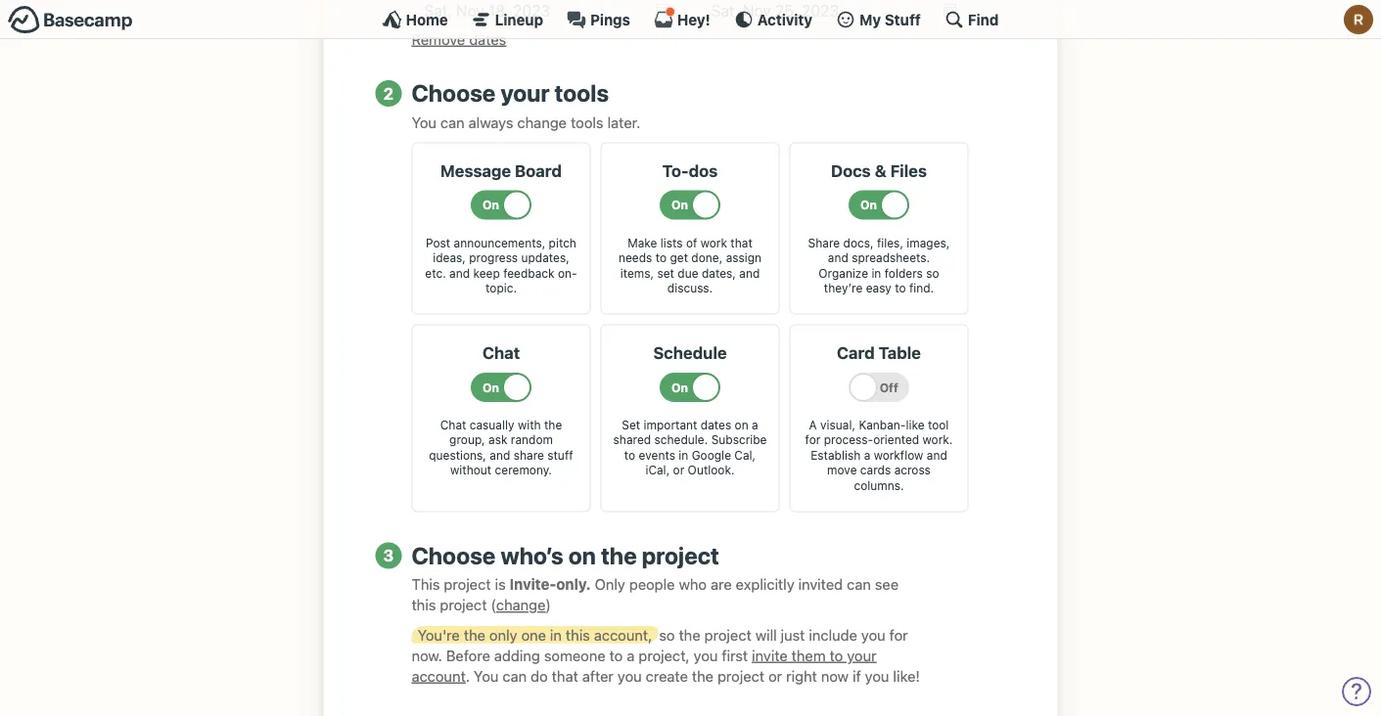 Task type: locate. For each thing, give the bounding box(es) containing it.
only
[[595, 577, 626, 594]]

1 horizontal spatial that
[[731, 236, 753, 249]]

set
[[658, 266, 675, 280]]

choose up this
[[412, 542, 496, 569]]

change
[[518, 114, 567, 131], [496, 597, 546, 614]]

1 vertical spatial so
[[659, 627, 675, 644]]

&
[[875, 161, 887, 180]]

dates up subscribe
[[701, 418, 732, 432]]

you right 'if'
[[865, 668, 890, 685]]

a inside 'set important dates on a shared schedule. subscribe to events in google cal, ical, or outlook.'
[[752, 418, 759, 432]]

first
[[722, 647, 748, 665]]

0 vertical spatial this
[[412, 597, 436, 614]]

and up the organize
[[828, 251, 849, 265]]

project up first
[[705, 627, 752, 644]]

1 horizontal spatial or
[[769, 668, 783, 685]]

in down schedule.
[[679, 449, 689, 462]]

to down account,
[[610, 647, 623, 665]]

chat up group,
[[440, 418, 467, 432]]

that up assign
[[731, 236, 753, 249]]

0 vertical spatial dates
[[469, 30, 507, 47]]

2 horizontal spatial in
[[872, 266, 882, 280]]

before
[[446, 647, 491, 665]]

2 vertical spatial a
[[627, 647, 635, 665]]

a
[[752, 418, 759, 432], [864, 449, 871, 462], [627, 647, 635, 665]]

to down folders
[[895, 282, 906, 295]]

discuss.
[[668, 282, 713, 295]]

0 horizontal spatial can
[[441, 114, 465, 131]]

needs
[[619, 251, 653, 265]]

board
[[515, 161, 562, 180]]

0 horizontal spatial dates
[[469, 30, 507, 47]]

0 vertical spatial choose
[[412, 79, 496, 107]]

1 horizontal spatial you
[[474, 668, 499, 685]]

and down assign
[[740, 266, 760, 280]]

you left the 'always'
[[412, 114, 437, 131]]

0 vertical spatial that
[[731, 236, 753, 249]]

the up before on the left of page
[[464, 627, 486, 644]]

a down account,
[[627, 647, 635, 665]]

for down a
[[806, 433, 821, 447]]

chat for chat casually with the group, ask random questions, and share stuff without ceremony.
[[440, 418, 467, 432]]

2 choose date… field from the left
[[699, 0, 970, 23]]

account,
[[594, 627, 653, 644]]

chat
[[483, 343, 520, 362], [440, 418, 467, 432]]

to up now
[[830, 647, 844, 665]]

questions,
[[429, 449, 487, 462]]

hey!
[[678, 11, 711, 28]]

docs & files
[[831, 161, 927, 180]]

0 horizontal spatial that
[[552, 668, 579, 685]]

1 vertical spatial choose
[[412, 542, 496, 569]]

docs
[[831, 161, 871, 180]]

0 horizontal spatial this
[[412, 597, 436, 614]]

1 vertical spatial chat
[[440, 418, 467, 432]]

the inside chat casually with the group, ask random questions, and share stuff without ceremony.
[[545, 418, 562, 432]]

to
[[656, 251, 667, 265], [895, 282, 906, 295], [625, 449, 636, 462], [610, 647, 623, 665], [830, 647, 844, 665]]

activity link
[[734, 10, 813, 29]]

0 horizontal spatial you
[[412, 114, 437, 131]]

and down ask at the bottom
[[490, 449, 511, 462]]

2 vertical spatial in
[[550, 627, 562, 644]]

and down work.
[[927, 449, 948, 462]]

2 vertical spatial can
[[503, 668, 527, 685]]

and
[[828, 251, 849, 265], [450, 266, 470, 280], [740, 266, 760, 280], [490, 449, 511, 462], [927, 449, 948, 462]]

my
[[860, 11, 882, 28]]

process-
[[824, 433, 874, 447]]

tools
[[555, 79, 609, 107], [571, 114, 604, 131]]

choose
[[412, 79, 496, 107], [412, 542, 496, 569]]

0 vertical spatial your
[[501, 79, 550, 107]]

a visual, kanban-like tool for process-oriented work. establish a workflow and move cards across columns.
[[806, 418, 953, 493]]

and inside "post announcements, pitch ideas, progress updates, etc. and keep feedback on- topic."
[[450, 266, 470, 280]]

2 choose from the top
[[412, 542, 496, 569]]

share docs, files, images, and spreadsheets. organize in folders so they're easy to find.
[[809, 236, 950, 295]]

1 horizontal spatial this
[[566, 627, 590, 644]]

they're
[[824, 282, 863, 295]]

the up "project,"
[[679, 627, 701, 644]]

keep
[[474, 266, 500, 280]]

for inside a visual, kanban-like tool for process-oriented work. establish a workflow and move cards across columns.
[[806, 433, 821, 447]]

updates,
[[521, 251, 570, 265]]

invite
[[752, 647, 788, 665]]

1 choose from the top
[[412, 79, 496, 107]]

chat down topic.
[[483, 343, 520, 362]]

0 vertical spatial for
[[806, 433, 821, 447]]

that down someone
[[552, 668, 579, 685]]

or right ical,
[[673, 464, 685, 478]]

cal,
[[735, 449, 756, 462]]

your inside invite them to your account
[[847, 647, 877, 665]]

only
[[490, 627, 518, 644]]

so
[[927, 266, 940, 280], [659, 627, 675, 644]]

for
[[806, 433, 821, 447], [890, 627, 909, 644]]

0 horizontal spatial for
[[806, 433, 821, 447]]

2 horizontal spatial can
[[847, 577, 871, 594]]

cards
[[861, 464, 891, 478]]

files,
[[877, 236, 904, 249]]

and inside make lists of work that needs to get done, assign items, set due dates, and discuss.
[[740, 266, 760, 280]]

find.
[[910, 282, 934, 295]]

1 horizontal spatial for
[[890, 627, 909, 644]]

and down ideas, at the left of page
[[450, 266, 470, 280]]

chat for chat
[[483, 343, 520, 362]]

tools up later.
[[555, 79, 609, 107]]

and inside the 'share docs, files, images, and spreadsheets. organize in folders so they're easy to find.'
[[828, 251, 849, 265]]

choose for choose your tools
[[412, 79, 496, 107]]

remove
[[412, 30, 465, 47]]

to down shared
[[625, 449, 636, 462]]

them
[[792, 647, 826, 665]]

change )
[[496, 597, 551, 614]]

do
[[531, 668, 548, 685]]

1 horizontal spatial dates
[[701, 418, 732, 432]]

switch accounts image
[[8, 5, 133, 35]]

tools left later.
[[571, 114, 604, 131]]

0 vertical spatial so
[[927, 266, 940, 280]]

0 vertical spatial change
[[518, 114, 567, 131]]

that inside make lists of work that needs to get done, assign items, set due dates, and discuss.
[[731, 236, 753, 249]]

change down invite- at the left bottom of page
[[496, 597, 546, 614]]

1 vertical spatial in
[[679, 449, 689, 462]]

or inside 'set important dates on a shared schedule. subscribe to events in google cal, ical, or outlook.'
[[673, 464, 685, 478]]

a up subscribe
[[752, 418, 759, 432]]

1 horizontal spatial chat
[[483, 343, 520, 362]]

0 horizontal spatial or
[[673, 464, 685, 478]]

1 vertical spatial or
[[769, 668, 783, 685]]

always
[[469, 114, 514, 131]]

in up easy
[[872, 266, 882, 280]]

1 vertical spatial dates
[[701, 418, 732, 432]]

now
[[822, 668, 849, 685]]

dos
[[689, 161, 718, 180]]

1 vertical spatial can
[[847, 577, 871, 594]]

a up cards
[[864, 449, 871, 462]]

your up 'if'
[[847, 647, 877, 665]]

in inside the 'share docs, files, images, and spreadsheets. organize in folders so they're easy to find.'
[[872, 266, 882, 280]]

choose up the 'always'
[[412, 79, 496, 107]]

the right with on the left bottom of the page
[[545, 418, 562, 432]]

if
[[853, 668, 862, 685]]

1 vertical spatial change
[[496, 597, 546, 614]]

to up set in the left of the page
[[656, 251, 667, 265]]

0 horizontal spatial chat
[[440, 418, 467, 432]]

with
[[518, 418, 541, 432]]

on up subscribe
[[735, 418, 749, 432]]

this up someone
[[566, 627, 590, 644]]

project left (
[[440, 597, 487, 614]]

0 vertical spatial chat
[[483, 343, 520, 362]]

easy
[[866, 282, 892, 295]]

0 vertical spatial can
[[441, 114, 465, 131]]

schedule.
[[655, 433, 708, 447]]

1 vertical spatial tools
[[571, 114, 604, 131]]

on up only.
[[569, 542, 596, 569]]

choose who's on the project
[[412, 542, 720, 569]]

or
[[673, 464, 685, 478], [769, 668, 783, 685]]

project inside only people who are explicitly invited can see this project (
[[440, 597, 487, 614]]

for up like!
[[890, 627, 909, 644]]

remove dates
[[412, 30, 507, 47]]

1 vertical spatial that
[[552, 668, 579, 685]]

project up who
[[642, 542, 720, 569]]

0 horizontal spatial choose date… field
[[412, 0, 683, 23]]

so inside the 'share docs, files, images, and spreadsheets. organize in folders so they're easy to find.'
[[927, 266, 940, 280]]

work.
[[923, 433, 953, 447]]

0 vertical spatial on
[[735, 418, 749, 432]]

your up you can always change tools later.
[[501, 79, 550, 107]]

organize
[[819, 266, 869, 280]]

get
[[670, 251, 688, 265]]

who
[[679, 577, 707, 594]]

can left the 'always'
[[441, 114, 465, 131]]

stuff
[[885, 11, 921, 28]]

message board
[[441, 161, 562, 180]]

can
[[441, 114, 465, 131], [847, 577, 871, 594], [503, 668, 527, 685]]

in right the one
[[550, 627, 562, 644]]

1 horizontal spatial your
[[847, 647, 877, 665]]

you right .
[[474, 668, 499, 685]]

1 horizontal spatial a
[[752, 418, 759, 432]]

dates inside 'set important dates on a shared schedule. subscribe to events in google cal, ical, or outlook.'
[[701, 418, 732, 432]]

1 vertical spatial your
[[847, 647, 877, 665]]

1 horizontal spatial in
[[679, 449, 689, 462]]

will
[[756, 627, 777, 644]]

move
[[828, 464, 857, 478]]

change down 'choose your tools'
[[518, 114, 567, 131]]

1 vertical spatial for
[[890, 627, 909, 644]]

1 horizontal spatial on
[[735, 418, 749, 432]]

or down the invite in the right of the page
[[769, 668, 783, 685]]

project
[[642, 542, 720, 569], [444, 577, 491, 594], [440, 597, 487, 614], [705, 627, 752, 644], [718, 668, 765, 685]]

post announcements, pitch ideas, progress updates, etc. and keep feedback on- topic.
[[425, 236, 577, 295]]

0 horizontal spatial on
[[569, 542, 596, 569]]

you're
[[418, 627, 460, 644]]

so up find.
[[927, 266, 940, 280]]

0 vertical spatial tools
[[555, 79, 609, 107]]

0 vertical spatial a
[[752, 418, 759, 432]]

1 horizontal spatial choose date… field
[[699, 0, 970, 23]]

kanban-
[[859, 418, 906, 432]]

ideas,
[[433, 251, 466, 265]]

remove dates link
[[412, 30, 507, 47]]

stuff
[[548, 449, 574, 462]]

dates down the lineup link
[[469, 30, 507, 47]]

ruby image
[[1345, 5, 1374, 34]]

1 vertical spatial a
[[864, 449, 871, 462]]

this down this
[[412, 597, 436, 614]]

0 vertical spatial or
[[673, 464, 685, 478]]

lists
[[661, 236, 683, 249]]

so up "project,"
[[659, 627, 675, 644]]

one
[[522, 627, 546, 644]]

the up only
[[601, 542, 637, 569]]

1 horizontal spatial so
[[927, 266, 940, 280]]

after
[[582, 668, 614, 685]]

1 horizontal spatial can
[[503, 668, 527, 685]]

explicitly
[[736, 577, 795, 594]]

0 vertical spatial in
[[872, 266, 882, 280]]

can down adding
[[503, 668, 527, 685]]

events
[[639, 449, 676, 462]]

2 horizontal spatial a
[[864, 449, 871, 462]]

chat inside chat casually with the group, ask random questions, and share stuff without ceremony.
[[440, 418, 467, 432]]

0 horizontal spatial a
[[627, 647, 635, 665]]

files
[[891, 161, 927, 180]]

choose for choose who's on the project
[[412, 542, 496, 569]]

can left see
[[847, 577, 871, 594]]

Choose date… field
[[412, 0, 683, 23], [699, 0, 970, 23]]

this inside only people who are explicitly invited can see this project (
[[412, 597, 436, 614]]

0 horizontal spatial so
[[659, 627, 675, 644]]

project left is
[[444, 577, 491, 594]]

on
[[735, 418, 749, 432], [569, 542, 596, 569]]

share
[[809, 236, 840, 249]]

dates
[[469, 30, 507, 47], [701, 418, 732, 432]]



Task type: vqa. For each thing, say whether or not it's contained in the screenshot.


Task type: describe. For each thing, give the bounding box(es) containing it.
ask
[[489, 433, 508, 447]]

images,
[[907, 236, 950, 249]]

project down first
[[718, 668, 765, 685]]

who's
[[501, 542, 564, 569]]

account
[[412, 668, 466, 685]]

post
[[426, 236, 451, 249]]

progress
[[469, 251, 518, 265]]

subscribe
[[712, 433, 767, 447]]

etc.
[[425, 266, 446, 280]]

that for work
[[731, 236, 753, 249]]

(
[[491, 597, 496, 614]]

oriented
[[874, 433, 920, 447]]

and inside chat casually with the group, ask random questions, and share stuff without ceremony.
[[490, 449, 511, 462]]

like!
[[894, 668, 920, 685]]

the inside so the project will just include you for now. before adding someone to a project, you first
[[679, 627, 701, 644]]

table
[[879, 343, 922, 362]]

tool
[[928, 418, 949, 432]]

card
[[837, 343, 875, 362]]

invited
[[799, 577, 843, 594]]

to inside invite them to your account
[[830, 647, 844, 665]]

to-dos
[[663, 161, 718, 180]]

2
[[384, 83, 394, 103]]

random
[[511, 433, 553, 447]]

in inside 'set important dates on a shared schedule. subscribe to events in google cal, ical, or outlook.'
[[679, 449, 689, 462]]

workflow
[[874, 449, 924, 462]]

set
[[622, 418, 641, 432]]

to inside the 'share docs, files, images, and spreadsheets. organize in folders so they're easy to find.'
[[895, 282, 906, 295]]

this project is invite-only.
[[412, 577, 591, 594]]

1 vertical spatial on
[[569, 542, 596, 569]]

ical,
[[646, 464, 670, 478]]

invite-
[[510, 577, 557, 594]]

spreadsheets.
[[852, 251, 931, 265]]

to inside so the project will just include you for now. before adding someone to a project, you first
[[610, 647, 623, 665]]

main element
[[0, 0, 1382, 39]]

card table
[[837, 343, 922, 362]]

1 vertical spatial this
[[566, 627, 590, 644]]

0 horizontal spatial your
[[501, 79, 550, 107]]

on-
[[558, 266, 577, 280]]

group,
[[450, 433, 485, 447]]

can inside only people who are explicitly invited can see this project (
[[847, 577, 871, 594]]

so the project will just include you for now. before adding someone to a project, you first
[[412, 627, 909, 665]]

pitch
[[549, 236, 577, 249]]

docs,
[[844, 236, 874, 249]]

that for do
[[552, 668, 579, 685]]

a inside a visual, kanban-like tool for process-oriented work. establish a workflow and move cards across columns.
[[864, 449, 871, 462]]

folders
[[885, 266, 923, 280]]

schedule
[[654, 343, 727, 362]]

find button
[[945, 10, 999, 29]]

3
[[383, 546, 394, 565]]

outlook.
[[688, 464, 735, 478]]

change link
[[496, 597, 546, 614]]

later.
[[608, 114, 641, 131]]

1 vertical spatial you
[[474, 668, 499, 685]]

my stuff button
[[836, 10, 921, 29]]

for inside so the project will just include you for now. before adding someone to a project, you first
[[890, 627, 909, 644]]

due
[[678, 266, 699, 280]]

home link
[[383, 10, 448, 29]]

to inside 'set important dates on a shared schedule. subscribe to events in google cal, ical, or outlook.'
[[625, 449, 636, 462]]

lineup link
[[472, 10, 544, 29]]

find
[[968, 11, 999, 28]]

on inside 'set important dates on a shared schedule. subscribe to events in google cal, ical, or outlook.'
[[735, 418, 749, 432]]

done,
[[692, 251, 723, 265]]

include
[[809, 627, 858, 644]]

a
[[810, 418, 817, 432]]

announcements,
[[454, 236, 546, 249]]

0 horizontal spatial in
[[550, 627, 562, 644]]

1 choose date… field from the left
[[412, 0, 683, 23]]

0 vertical spatial you
[[412, 114, 437, 131]]

to inside make lists of work that needs to get done, assign items, set due dates, and discuss.
[[656, 251, 667, 265]]

and inside a visual, kanban-like tool for process-oriented work. establish a workflow and move cards across columns.
[[927, 449, 948, 462]]

this
[[412, 577, 440, 594]]

now.
[[412, 647, 443, 665]]

activity
[[758, 11, 813, 28]]

so inside so the project will just include you for now. before adding someone to a project, you first
[[659, 627, 675, 644]]

items,
[[621, 266, 654, 280]]

you right after
[[618, 668, 642, 685]]

only people who are explicitly invited can see this project (
[[412, 577, 899, 614]]

pings button
[[567, 10, 631, 29]]

create
[[646, 668, 688, 685]]

work
[[701, 236, 728, 249]]

are
[[711, 577, 732, 594]]

assign
[[726, 251, 762, 265]]

hey! button
[[654, 7, 711, 29]]

a inside so the project will just include you for now. before adding someone to a project, you first
[[627, 647, 635, 665]]

you up . you can do that after you create the project or right now if you like!
[[694, 647, 718, 665]]

make lists of work that needs to get done, assign items, set due dates, and discuss.
[[619, 236, 762, 295]]

right
[[787, 668, 818, 685]]

choose your tools
[[412, 79, 609, 107]]

important
[[644, 418, 698, 432]]

dates,
[[702, 266, 736, 280]]

message
[[441, 161, 511, 180]]

project inside so the project will just include you for now. before adding someone to a project, you first
[[705, 627, 752, 644]]

of
[[686, 236, 698, 249]]

my stuff
[[860, 11, 921, 28]]

invite them to your account link
[[412, 647, 877, 685]]

across
[[895, 464, 931, 478]]

you right the include
[[862, 627, 886, 644]]

.
[[466, 668, 470, 685]]

establish
[[811, 449, 861, 462]]

like
[[906, 418, 925, 432]]

people
[[630, 577, 675, 594]]

the right create
[[692, 668, 714, 685]]

columns.
[[854, 479, 904, 493]]

see
[[875, 577, 899, 594]]



